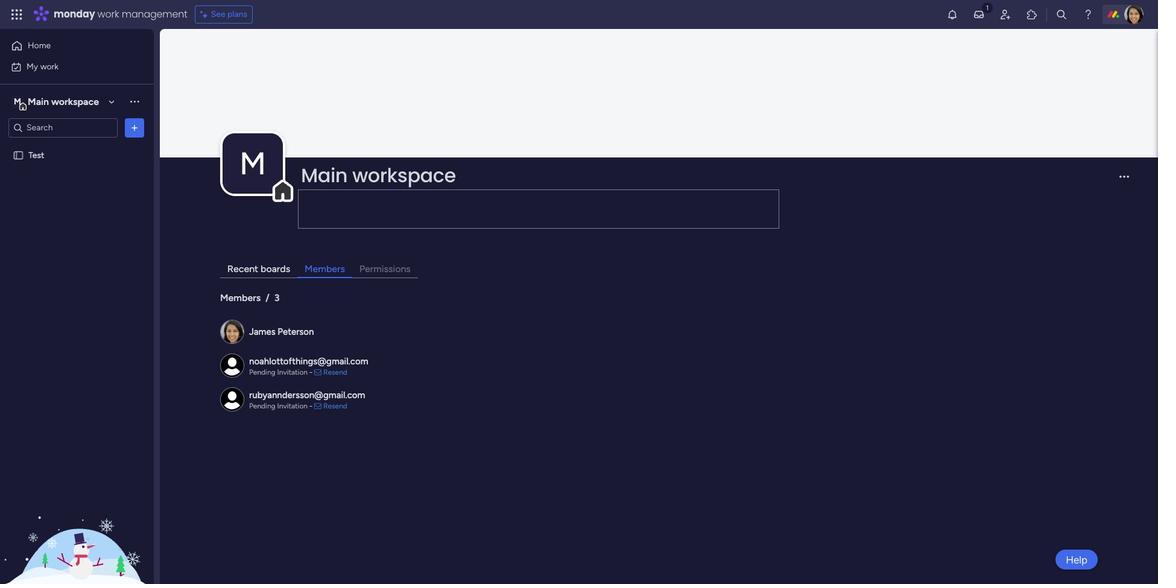 Task type: locate. For each thing, give the bounding box(es) containing it.
pending invitation - down rubyanndersson@gmail.com in the bottom of the page
[[249, 402, 314, 410]]

main workspace inside workspace selection element
[[28, 96, 99, 107]]

see plans
[[211, 9, 247, 19]]

pending down rubyanndersson@gmail.com link
[[249, 402, 276, 410]]

pending down 'james'
[[249, 368, 276, 377]]

help image
[[1082, 8, 1094, 21]]

2 resend link from the top
[[323, 402, 347, 410]]

peterson
[[278, 326, 314, 337]]

noahlottofthings@gmail.com link
[[249, 356, 368, 367]]

1 vertical spatial envelope o image
[[314, 403, 322, 410]]

james
[[249, 326, 276, 337]]

0 horizontal spatial m
[[14, 96, 21, 106]]

1 image
[[982, 1, 993, 14]]

1 vertical spatial m
[[239, 145, 266, 182]]

/
[[266, 292, 270, 303]]

members for members
[[305, 263, 345, 274]]

work for my
[[40, 61, 59, 71]]

pending invitation - for noahlottofthings@gmail.com
[[249, 368, 314, 377]]

work inside the my work button
[[40, 61, 59, 71]]

2 - from the top
[[310, 402, 313, 410]]

invite members image
[[1000, 8, 1012, 21]]

invitation down rubyanndersson@gmail.com in the bottom of the page
[[277, 402, 308, 410]]

invitation
[[277, 368, 308, 377], [277, 402, 308, 410]]

work right my
[[40, 61, 59, 71]]

work
[[97, 7, 119, 21], [40, 61, 59, 71]]

monday work management
[[54, 7, 187, 21]]

my
[[27, 61, 38, 71]]

inbox image
[[973, 8, 985, 21]]

james peterson link
[[249, 326, 314, 337]]

apps image
[[1026, 8, 1038, 21]]

- down the noahlottofthings@gmail.com
[[310, 368, 313, 377]]

pending invitation - for rubyanndersson@gmail.com
[[249, 402, 314, 410]]

1 horizontal spatial main workspace
[[301, 162, 456, 189]]

resend for rubyanndersson@gmail.com
[[323, 402, 347, 410]]

2 resend from the top
[[323, 402, 347, 410]]

envelope o image
[[314, 369, 322, 376], [314, 403, 322, 410]]

1 vertical spatial -
[[310, 402, 313, 410]]

1 horizontal spatial main
[[301, 162, 348, 189]]

public board image
[[13, 149, 24, 161]]

0 vertical spatial resend
[[323, 368, 347, 377]]

pending for rubyanndersson@gmail.com
[[249, 402, 276, 410]]

-
[[310, 368, 313, 377], [310, 402, 313, 410]]

work right monday
[[97, 7, 119, 21]]

1 vertical spatial members
[[220, 292, 261, 303]]

m for workspace icon
[[14, 96, 21, 106]]

m inside workspace icon
[[14, 96, 21, 106]]

resend down rubyanndersson@gmail.com in the bottom of the page
[[323, 402, 347, 410]]

envelope o image for rubyanndersson@gmail.com
[[314, 403, 322, 410]]

members left /
[[220, 292, 261, 303]]

m for workspace image at top
[[239, 145, 266, 182]]

lottie animation element
[[0, 462, 154, 584]]

0 horizontal spatial work
[[40, 61, 59, 71]]

1 vertical spatial workspace
[[352, 162, 456, 189]]

0 vertical spatial main workspace
[[28, 96, 99, 107]]

see
[[211, 9, 225, 19]]

1 - from the top
[[310, 368, 313, 377]]

0 horizontal spatial members
[[220, 292, 261, 303]]

resend link
[[323, 368, 347, 377], [323, 402, 347, 410]]

1 resend link from the top
[[323, 368, 347, 377]]

plans
[[227, 9, 247, 19]]

0 horizontal spatial main workspace
[[28, 96, 99, 107]]

1 resend from the top
[[323, 368, 347, 377]]

1 vertical spatial pending invitation -
[[249, 402, 314, 410]]

invitation down noahlottofthings@gmail.com link
[[277, 368, 308, 377]]

resend link down rubyanndersson@gmail.com in the bottom of the page
[[323, 402, 347, 410]]

- down rubyanndersson@gmail.com in the bottom of the page
[[310, 402, 313, 410]]

1 pending invitation - from the top
[[249, 368, 314, 377]]

main
[[28, 96, 49, 107], [301, 162, 348, 189]]

0 vertical spatial pending invitation -
[[249, 368, 314, 377]]

0 vertical spatial envelope o image
[[314, 369, 322, 376]]

pending invitation - down the noahlottofthings@gmail.com
[[249, 368, 314, 377]]

0 vertical spatial m
[[14, 96, 21, 106]]

option
[[0, 144, 154, 147]]

members
[[305, 263, 345, 274], [220, 292, 261, 303]]

2 pending from the top
[[249, 402, 276, 410]]

workspace
[[51, 96, 99, 107], [352, 162, 456, 189]]

1 vertical spatial resend
[[323, 402, 347, 410]]

recent boards
[[227, 263, 290, 274]]

0 vertical spatial main
[[28, 96, 49, 107]]

0 vertical spatial work
[[97, 7, 119, 21]]

0 vertical spatial resend link
[[323, 368, 347, 377]]

test
[[28, 150, 44, 160]]

0 vertical spatial -
[[310, 368, 313, 377]]

- for rubyanndersson@gmail.com
[[310, 402, 313, 410]]

0 vertical spatial pending
[[249, 368, 276, 377]]

0 vertical spatial invitation
[[277, 368, 308, 377]]

m button
[[223, 133, 283, 194]]

rubyanndersson@gmail.com
[[249, 390, 365, 400]]

Main workspace field
[[298, 162, 1110, 189]]

main workspace
[[28, 96, 99, 107], [301, 162, 456, 189]]

0 vertical spatial workspace
[[51, 96, 99, 107]]

notifications image
[[947, 8, 959, 21]]

help
[[1066, 554, 1088, 566]]

1 vertical spatial work
[[40, 61, 59, 71]]

resend link down the noahlottofthings@gmail.com
[[323, 368, 347, 377]]

m
[[14, 96, 21, 106], [239, 145, 266, 182]]

pending invitation -
[[249, 368, 314, 377], [249, 402, 314, 410]]

resend
[[323, 368, 347, 377], [323, 402, 347, 410]]

1 vertical spatial invitation
[[277, 402, 308, 410]]

pending for noahlottofthings@gmail.com
[[249, 368, 276, 377]]

3
[[274, 292, 280, 303]]

members for members / 3
[[220, 292, 261, 303]]

invitation for rubyanndersson@gmail.com
[[277, 402, 308, 410]]

1 vertical spatial pending
[[249, 402, 276, 410]]

2 envelope o image from the top
[[314, 403, 322, 410]]

2 invitation from the top
[[277, 402, 308, 410]]

1 horizontal spatial members
[[305, 263, 345, 274]]

1 horizontal spatial m
[[239, 145, 266, 182]]

1 horizontal spatial work
[[97, 7, 119, 21]]

members / 3
[[220, 292, 280, 303]]

invitation for noahlottofthings@gmail.com
[[277, 368, 308, 377]]

envelope o image down rubyanndersson@gmail.com in the bottom of the page
[[314, 403, 322, 410]]

1 envelope o image from the top
[[314, 369, 322, 376]]

1 vertical spatial resend link
[[323, 402, 347, 410]]

m inside workspace image
[[239, 145, 266, 182]]

1 pending from the top
[[249, 368, 276, 377]]

- for noahlottofthings@gmail.com
[[310, 368, 313, 377]]

workspace options image
[[129, 95, 141, 108]]

Search in workspace field
[[25, 121, 101, 135]]

resend down the noahlottofthings@gmail.com
[[323, 368, 347, 377]]

0 horizontal spatial main
[[28, 96, 49, 107]]

members right boards
[[305, 263, 345, 274]]

None text field
[[298, 189, 780, 229]]

pending
[[249, 368, 276, 377], [249, 402, 276, 410]]

envelope o image down the noahlottofthings@gmail.com
[[314, 369, 322, 376]]

0 vertical spatial members
[[305, 263, 345, 274]]

2 pending invitation - from the top
[[249, 402, 314, 410]]

workspace selection element
[[11, 94, 101, 110]]

1 invitation from the top
[[277, 368, 308, 377]]

0 horizontal spatial workspace
[[51, 96, 99, 107]]



Task type: vqa. For each thing, say whether or not it's contained in the screenshot.
2nd Owner field from the top
no



Task type: describe. For each thing, give the bounding box(es) containing it.
monday
[[54, 7, 95, 21]]

noahlottofthings@gmail.com
[[249, 356, 368, 367]]

help button
[[1056, 550, 1098, 570]]

james peterson
[[249, 326, 314, 337]]

home button
[[7, 36, 130, 56]]

permissions
[[360, 263, 411, 274]]

recent
[[227, 263, 258, 274]]

search everything image
[[1056, 8, 1068, 21]]

lottie animation image
[[0, 462, 154, 584]]

boards
[[261, 263, 290, 274]]

1 horizontal spatial workspace
[[352, 162, 456, 189]]

workspace image
[[223, 133, 283, 194]]

workspace image
[[11, 95, 24, 108]]

test list box
[[0, 142, 154, 328]]

home
[[28, 40, 51, 51]]

james peterson image
[[1125, 5, 1144, 24]]

resend link for rubyanndersson@gmail.com
[[323, 402, 347, 410]]

1 vertical spatial main workspace
[[301, 162, 456, 189]]

resend link for noahlottofthings@gmail.com
[[323, 368, 347, 377]]

rubyanndersson@gmail.com link
[[249, 390, 365, 400]]

resend for noahlottofthings@gmail.com
[[323, 368, 347, 377]]

1 vertical spatial main
[[301, 162, 348, 189]]

main inside workspace selection element
[[28, 96, 49, 107]]

see plans button
[[195, 5, 253, 24]]

my work button
[[7, 57, 130, 76]]

work for monday
[[97, 7, 119, 21]]

select product image
[[11, 8, 23, 21]]

envelope o image for noahlottofthings@gmail.com
[[314, 369, 322, 376]]

options image
[[129, 122, 141, 134]]

my work
[[27, 61, 59, 71]]

v2 ellipsis image
[[1120, 176, 1129, 186]]

management
[[122, 7, 187, 21]]



